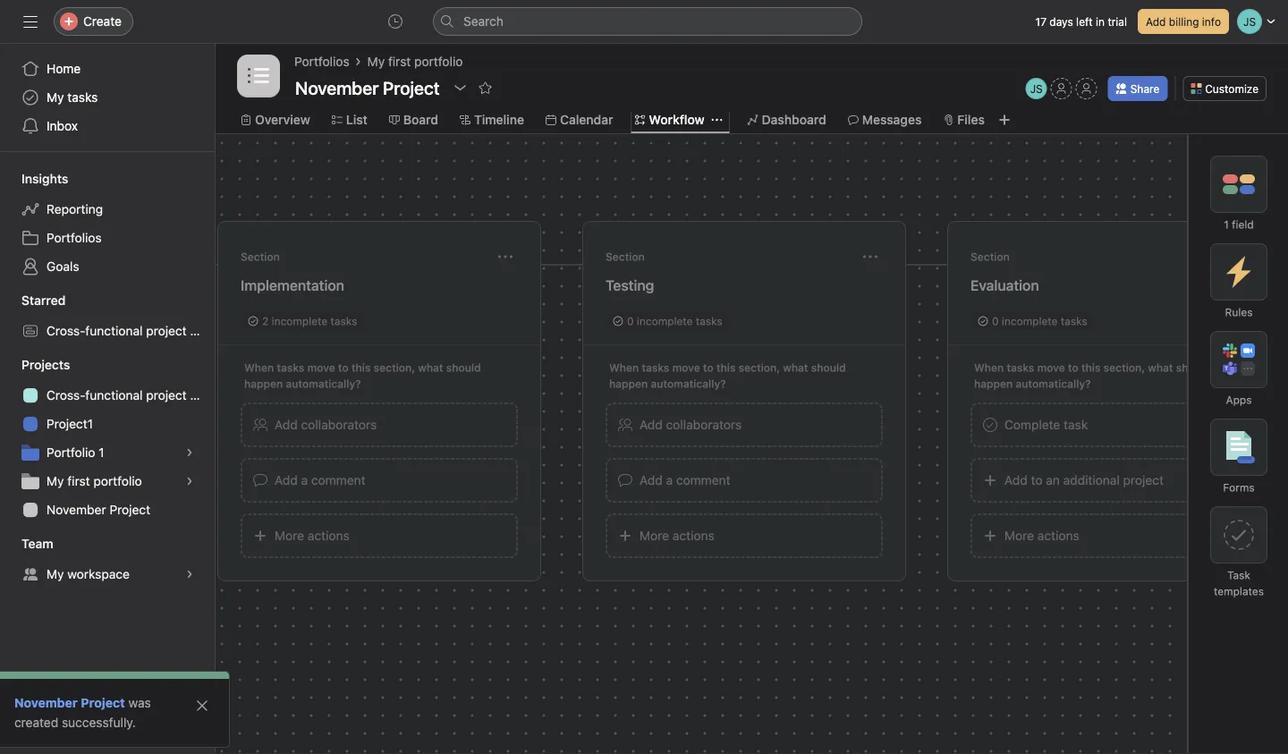 Task type: describe. For each thing, give the bounding box(es) containing it.
create button
[[54, 7, 133, 36]]

task
[[1228, 569, 1251, 582]]

happen for testing
[[610, 378, 648, 390]]

1 horizontal spatial my first portfolio link
[[368, 52, 463, 72]]

board
[[403, 112, 439, 127]]

comment for testing
[[677, 473, 731, 488]]

my tasks link
[[11, 83, 204, 112]]

implementation
[[241, 277, 345, 294]]

cross-functional project plan inside "projects" "element"
[[47, 388, 215, 403]]

my workspace link
[[11, 560, 204, 589]]

automatically? for evaluation
[[1016, 378, 1092, 390]]

implementation button
[[241, 269, 518, 302]]

section for implementation
[[241, 251, 280, 263]]

show options image
[[454, 81, 468, 95]]

projects button
[[0, 356, 70, 374]]

add collaborators button for implementation
[[241, 403, 518, 448]]

invite
[[50, 724, 82, 738]]

november project inside "projects" "element"
[[47, 503, 150, 517]]

apps
[[1227, 394, 1253, 406]]

0 incomplete tasks for evaluation
[[993, 315, 1088, 328]]

days
[[1050, 15, 1074, 28]]

teams element
[[0, 528, 215, 593]]

home link
[[11, 55, 204, 83]]

customize
[[1206, 82, 1259, 95]]

additional
[[1064, 473, 1120, 488]]

team button
[[0, 535, 53, 553]]

happen for evaluation
[[975, 378, 1013, 390]]

reporting link
[[11, 195, 204, 224]]

to for evaluation
[[1069, 362, 1079, 374]]

when tasks move to this section, what should happen automatically? for implementation
[[244, 362, 481, 390]]

plan inside starred element
[[190, 324, 215, 338]]

left
[[1077, 15, 1093, 28]]

reporting
[[47, 202, 103, 217]]

add to an additional project
[[1005, 473, 1164, 488]]

close image
[[195, 699, 209, 713]]

field
[[1233, 218, 1255, 231]]

0 vertical spatial portfolios
[[294, 54, 350, 69]]

forms
[[1224, 482, 1255, 494]]

my first portfolio inside "projects" "element"
[[47, 474, 142, 489]]

in
[[1096, 15, 1105, 28]]

inbox link
[[11, 112, 204, 141]]

0 horizontal spatial portfolios link
[[11, 224, 204, 252]]

when tasks move to this section, what should happen automatically? for evaluation
[[975, 362, 1212, 390]]

list link
[[332, 110, 368, 130]]

portfolio 1
[[47, 445, 104, 460]]

testing button
[[606, 269, 883, 302]]

messages link
[[848, 110, 922, 130]]

workflow
[[649, 112, 705, 127]]

move for evaluation
[[1038, 362, 1066, 374]]

billing
[[1170, 15, 1200, 28]]

trial
[[1108, 15, 1128, 28]]

add billing info button
[[1138, 9, 1230, 34]]

js
[[1031, 82, 1043, 95]]

my inside global element
[[47, 90, 64, 105]]

my workspace
[[47, 567, 130, 582]]

cross-functional project plan link inside starred element
[[11, 317, 215, 345]]

templates
[[1215, 585, 1265, 598]]

insights
[[21, 171, 68, 186]]

js button
[[1026, 78, 1048, 99]]

task templates
[[1215, 569, 1265, 598]]

add tab image
[[998, 113, 1012, 127]]

my inside "projects" "element"
[[47, 474, 64, 489]]

add to an additional project button
[[971, 458, 1249, 503]]

share
[[1131, 82, 1160, 95]]

when for evaluation
[[975, 362, 1004, 374]]

1 vertical spatial november project link
[[14, 696, 125, 711]]

starred button
[[0, 292, 66, 310]]

was
[[129, 696, 151, 711]]

when for testing
[[610, 362, 639, 374]]

complete
[[1005, 418, 1061, 432]]

files
[[958, 112, 985, 127]]

hide sidebar image
[[23, 14, 38, 29]]

task
[[1064, 418, 1089, 432]]

1 horizontal spatial portfolio
[[414, 54, 463, 69]]

calendar link
[[546, 110, 613, 130]]

2
[[262, 315, 269, 328]]

see details, my workspace image
[[184, 569, 195, 580]]

goals link
[[11, 252, 204, 281]]

starred
[[21, 293, 66, 308]]

timeline
[[474, 112, 524, 127]]

complete task
[[1005, 418, 1089, 432]]

tab actions image
[[712, 115, 723, 125]]

evaluation
[[971, 277, 1040, 294]]

project inside "element"
[[110, 503, 150, 517]]

calendar
[[560, 112, 613, 127]]

add billing info
[[1146, 15, 1222, 28]]

add a comment for implementation
[[275, 473, 366, 488]]

0 for testing
[[627, 315, 634, 328]]

cross- for cross-functional project plan link within starred element
[[47, 324, 85, 338]]

list image
[[248, 65, 269, 87]]

my first portfolio link inside "projects" "element"
[[11, 467, 204, 496]]

search list box
[[433, 7, 863, 36]]

invite button
[[17, 715, 94, 747]]

november inside november project link
[[47, 503, 106, 517]]

to for testing
[[703, 362, 714, 374]]

a for implementation
[[301, 473, 308, 488]]

created
[[14, 716, 58, 730]]

tasks up complete
[[1007, 362, 1035, 374]]

add a comment button for testing
[[606, 458, 883, 503]]

my up list on the left top of the page
[[368, 54, 385, 69]]

successfully.
[[62, 716, 136, 730]]

17 days left in trial
[[1036, 15, 1128, 28]]

files link
[[944, 110, 985, 130]]

workflow link
[[635, 110, 705, 130]]

to for implementation
[[338, 362, 349, 374]]

create
[[83, 14, 122, 29]]

share button
[[1109, 76, 1168, 101]]

section for evaluation
[[971, 251, 1010, 263]]

portfolios inside insights element
[[47, 230, 102, 245]]

info
[[1203, 15, 1222, 28]]

tasks down testing
[[642, 362, 670, 374]]

overview link
[[241, 110, 310, 130]]

0 incomplete tasks for testing
[[627, 315, 723, 328]]

1 inside "projects" "element"
[[99, 445, 104, 460]]

when tasks move to this section, what should happen automatically? for testing
[[610, 362, 846, 390]]

search
[[464, 14, 504, 29]]

search button
[[433, 7, 863, 36]]

testing
[[606, 277, 655, 294]]

project for cross-functional project plan link within starred element
[[146, 324, 187, 338]]

list
[[346, 112, 368, 127]]

functional for first cross-functional project plan link from the bottom
[[85, 388, 143, 403]]



Task type: vqa. For each thing, say whether or not it's contained in the screenshot.
"this"
yes



Task type: locate. For each thing, give the bounding box(es) containing it.
2 add a comment button from the left
[[606, 458, 883, 503]]

a
[[301, 473, 308, 488], [666, 473, 673, 488]]

cross-functional project plan link up 'project1'
[[11, 381, 215, 410]]

section up implementation
[[241, 251, 280, 263]]

insights element
[[0, 163, 215, 285]]

insights button
[[0, 170, 68, 188]]

1 horizontal spatial section
[[606, 251, 645, 263]]

1 horizontal spatial comment
[[677, 473, 731, 488]]

first down history icon
[[388, 54, 411, 69]]

tasks inside my tasks link
[[67, 90, 98, 105]]

what
[[418, 362, 443, 374], [783, 362, 809, 374], [1149, 362, 1174, 374]]

complete task button
[[971, 403, 1249, 448]]

2 this from the left
[[717, 362, 736, 374]]

portfolios link down reporting
[[11, 224, 204, 252]]

1 horizontal spatial portfolios
[[294, 54, 350, 69]]

0 vertical spatial november project
[[47, 503, 150, 517]]

1 vertical spatial project
[[146, 388, 187, 403]]

tasks
[[67, 90, 98, 105], [331, 315, 357, 328], [696, 315, 723, 328], [1061, 315, 1088, 328], [277, 362, 305, 374], [642, 362, 670, 374], [1007, 362, 1035, 374]]

my first portfolio down portfolio 1 link
[[47, 474, 142, 489]]

my tasks
[[47, 90, 98, 105]]

3 when from the left
[[975, 362, 1004, 374]]

my down portfolio
[[47, 474, 64, 489]]

0 vertical spatial november
[[47, 503, 106, 517]]

0 vertical spatial project
[[146, 324, 187, 338]]

0 vertical spatial my first portfolio
[[368, 54, 463, 69]]

1 vertical spatial 1
[[99, 445, 104, 460]]

goals
[[47, 259, 79, 274]]

cross-functional project plan link
[[11, 317, 215, 345], [11, 381, 215, 410]]

november project link up teams element
[[11, 496, 204, 524]]

this for implementation
[[352, 362, 371, 374]]

this down testing button
[[717, 362, 736, 374]]

1 horizontal spatial 0
[[993, 315, 999, 328]]

2 should from the left
[[812, 362, 846, 374]]

3 automatically? from the left
[[1016, 378, 1092, 390]]

1 horizontal spatial add a comment
[[640, 473, 731, 488]]

0
[[627, 315, 634, 328], [993, 315, 999, 328]]

section, down implementation button
[[374, 362, 415, 374]]

1 move from the left
[[308, 362, 335, 374]]

add to starred image
[[479, 81, 493, 95]]

cross-functional project plan link down "goals" link
[[11, 317, 215, 345]]

timeline link
[[460, 110, 524, 130]]

portfolio up 'show options' image
[[414, 54, 463, 69]]

comment for implementation
[[311, 473, 366, 488]]

0 down testing
[[627, 315, 634, 328]]

0 horizontal spatial first
[[67, 474, 90, 489]]

portfolio 1 link
[[11, 439, 204, 467]]

1 vertical spatial november project
[[14, 696, 125, 711]]

section,
[[374, 362, 415, 374], [739, 362, 780, 374], [1104, 362, 1146, 374]]

0 for evaluation
[[993, 315, 999, 328]]

2 a from the left
[[666, 473, 673, 488]]

should for testing
[[812, 362, 846, 374]]

my first portfolio link
[[368, 52, 463, 72], [11, 467, 204, 496]]

0 vertical spatial portfolio
[[414, 54, 463, 69]]

section, for implementation
[[374, 362, 415, 374]]

0 horizontal spatial 0
[[627, 315, 634, 328]]

an
[[1047, 473, 1061, 488]]

portfolio down portfolio 1 link
[[93, 474, 142, 489]]

when for implementation
[[244, 362, 274, 374]]

0 horizontal spatial my first portfolio link
[[11, 467, 204, 496]]

functional up project1 link
[[85, 388, 143, 403]]

2 when tasks move to this section, what should happen automatically? from the left
[[610, 362, 846, 390]]

1 when tasks move to this section, what should happen automatically? from the left
[[244, 362, 481, 390]]

1 0 from the left
[[627, 315, 634, 328]]

1 horizontal spatial when
[[610, 362, 639, 374]]

1 cross-functional project plan from the top
[[47, 324, 215, 338]]

2 section, from the left
[[739, 362, 780, 374]]

0 horizontal spatial portfolios
[[47, 230, 102, 245]]

1 comment from the left
[[311, 473, 366, 488]]

0 horizontal spatial happen
[[244, 378, 283, 390]]

when down evaluation
[[975, 362, 1004, 374]]

was created successfully.
[[14, 696, 151, 730]]

1 cross- from the top
[[47, 324, 85, 338]]

section, for testing
[[739, 362, 780, 374]]

2 horizontal spatial should
[[1177, 362, 1212, 374]]

history image
[[388, 14, 403, 29]]

0 horizontal spatial when
[[244, 362, 274, 374]]

my first portfolio link down history icon
[[368, 52, 463, 72]]

cross- down starred
[[47, 324, 85, 338]]

first inside "projects" "element"
[[67, 474, 90, 489]]

2 horizontal spatial when
[[975, 362, 1004, 374]]

0 down evaluation
[[993, 315, 999, 328]]

move
[[308, 362, 335, 374], [673, 362, 701, 374], [1038, 362, 1066, 374]]

2 horizontal spatial automatically?
[[1016, 378, 1092, 390]]

project up teams element
[[110, 503, 150, 517]]

0 horizontal spatial a
[[301, 473, 308, 488]]

project right additional
[[1124, 473, 1164, 488]]

1 down project1 link
[[99, 445, 104, 460]]

november up the created
[[14, 696, 78, 711]]

1 add a comment from the left
[[275, 473, 366, 488]]

see details, my first portfolio image
[[184, 476, 195, 487]]

portfolios
[[294, 54, 350, 69], [47, 230, 102, 245]]

when tasks move to this section, what should happen automatically?
[[244, 362, 481, 390], [610, 362, 846, 390], [975, 362, 1212, 390]]

0 vertical spatial portfolios link
[[294, 52, 350, 72]]

1 horizontal spatial section,
[[739, 362, 780, 374]]

happen
[[244, 378, 283, 390], [610, 378, 648, 390], [975, 378, 1013, 390]]

tasks down 2 incomplete tasks
[[277, 362, 305, 374]]

1 vertical spatial cross-functional project plan link
[[11, 381, 215, 410]]

1 plan from the top
[[190, 324, 215, 338]]

move for implementation
[[308, 362, 335, 374]]

add a comment for testing
[[640, 473, 731, 488]]

incomplete
[[272, 315, 328, 328], [637, 315, 693, 328], [1002, 315, 1058, 328]]

1 add collaborators from the left
[[275, 418, 377, 432]]

portfolios link
[[294, 52, 350, 72], [11, 224, 204, 252]]

add a comment button
[[241, 458, 518, 503], [606, 458, 883, 503]]

my first portfolio down history icon
[[368, 54, 463, 69]]

starred element
[[0, 285, 215, 349]]

section, up complete task button
[[1104, 362, 1146, 374]]

1 vertical spatial portfolios
[[47, 230, 102, 245]]

1 horizontal spatial move
[[673, 362, 701, 374]]

add a comment
[[275, 473, 366, 488], [640, 473, 731, 488]]

0 horizontal spatial incomplete
[[272, 315, 328, 328]]

automatically? for testing
[[651, 378, 726, 390]]

1 vertical spatial functional
[[85, 388, 143, 403]]

1 horizontal spatial add collaborators
[[640, 418, 742, 432]]

2 happen from the left
[[610, 378, 648, 390]]

2 automatically? from the left
[[651, 378, 726, 390]]

1 automatically? from the left
[[286, 378, 361, 390]]

board link
[[389, 110, 439, 130]]

portfolios down reporting
[[47, 230, 102, 245]]

0 horizontal spatial add a comment
[[275, 473, 366, 488]]

move for testing
[[673, 362, 701, 374]]

0 horizontal spatial automatically?
[[286, 378, 361, 390]]

dashboard
[[762, 112, 827, 127]]

0 horizontal spatial 1
[[99, 445, 104, 460]]

1 incomplete from the left
[[272, 315, 328, 328]]

1 vertical spatial plan
[[190, 388, 215, 403]]

1 horizontal spatial my first portfolio
[[368, 54, 463, 69]]

1 horizontal spatial add collaborators button
[[606, 403, 883, 448]]

0 horizontal spatial section
[[241, 251, 280, 263]]

1 add a comment button from the left
[[241, 458, 518, 503]]

overview
[[255, 112, 310, 127]]

1 add collaborators button from the left
[[241, 403, 518, 448]]

1 vertical spatial first
[[67, 474, 90, 489]]

0 incomplete tasks down testing
[[627, 315, 723, 328]]

november project link
[[11, 496, 204, 524], [14, 696, 125, 711]]

when down testing
[[610, 362, 639, 374]]

0 vertical spatial functional
[[85, 324, 143, 338]]

0 vertical spatial cross-functional project plan link
[[11, 317, 215, 345]]

1 left field
[[1225, 218, 1230, 231]]

1 this from the left
[[352, 362, 371, 374]]

collaborators for testing
[[666, 418, 742, 432]]

my down "team"
[[47, 567, 64, 582]]

2 functional from the top
[[85, 388, 143, 403]]

section, for evaluation
[[1104, 362, 1146, 374]]

cross-functional project plan down "goals" link
[[47, 324, 215, 338]]

1 horizontal spatial collaborators
[[666, 418, 742, 432]]

2 cross- from the top
[[47, 388, 85, 403]]

cross- inside "projects" "element"
[[47, 388, 85, 403]]

1 should from the left
[[446, 362, 481, 374]]

1 horizontal spatial a
[[666, 473, 673, 488]]

dashboard link
[[748, 110, 827, 130]]

0 horizontal spatial should
[[446, 362, 481, 374]]

portfolio
[[414, 54, 463, 69], [93, 474, 142, 489]]

cross- up 'project1'
[[47, 388, 85, 403]]

0 vertical spatial cross-functional project plan
[[47, 324, 215, 338]]

2 0 incomplete tasks from the left
[[993, 315, 1088, 328]]

1 vertical spatial my first portfolio link
[[11, 467, 204, 496]]

incomplete right 2
[[272, 315, 328, 328]]

3 move from the left
[[1038, 362, 1066, 374]]

first down portfolio 1
[[67, 474, 90, 489]]

1 horizontal spatial add a comment button
[[606, 458, 883, 503]]

0 vertical spatial plan
[[190, 324, 215, 338]]

should for implementation
[[446, 362, 481, 374]]

0 horizontal spatial comment
[[311, 473, 366, 488]]

what for testing
[[783, 362, 809, 374]]

cross-
[[47, 324, 85, 338], [47, 388, 85, 403]]

project
[[146, 324, 187, 338], [146, 388, 187, 403], [1124, 473, 1164, 488]]

0 horizontal spatial my first portfolio
[[47, 474, 142, 489]]

incomplete for implementation
[[272, 315, 328, 328]]

0 vertical spatial first
[[388, 54, 411, 69]]

global element
[[0, 44, 215, 151]]

0 horizontal spatial this
[[352, 362, 371, 374]]

cross- inside starred element
[[47, 324, 85, 338]]

2 cross-functional project plan link from the top
[[11, 381, 215, 410]]

1 horizontal spatial should
[[812, 362, 846, 374]]

plan up see details, portfolio 1 icon
[[190, 388, 215, 403]]

2 what from the left
[[783, 362, 809, 374]]

3 section from the left
[[971, 251, 1010, 263]]

portfolios link up list link
[[294, 52, 350, 72]]

add collaborators button
[[241, 403, 518, 448], [606, 403, 883, 448]]

add collaborators for implementation
[[275, 418, 377, 432]]

cross-functional project plan
[[47, 324, 215, 338], [47, 388, 215, 403]]

0 horizontal spatial move
[[308, 362, 335, 374]]

3 what from the left
[[1149, 362, 1174, 374]]

add
[[1146, 15, 1167, 28], [275, 418, 298, 432], [640, 418, 663, 432], [275, 473, 298, 488], [640, 473, 663, 488], [1005, 473, 1028, 488]]

cross- for first cross-functional project plan link from the bottom
[[47, 388, 85, 403]]

project1 link
[[11, 410, 204, 439]]

first
[[388, 54, 411, 69], [67, 474, 90, 489]]

portfolios up list link
[[294, 54, 350, 69]]

happen for implementation
[[244, 378, 283, 390]]

incomplete down evaluation
[[1002, 315, 1058, 328]]

2 0 from the left
[[993, 315, 999, 328]]

add a comment button for implementation
[[241, 458, 518, 503]]

this for testing
[[717, 362, 736, 374]]

incomplete down testing
[[637, 315, 693, 328]]

2 horizontal spatial this
[[1082, 362, 1101, 374]]

this down 2 incomplete tasks
[[352, 362, 371, 374]]

1 field
[[1225, 218, 1255, 231]]

0 incomplete tasks down evaluation
[[993, 315, 1088, 328]]

2 horizontal spatial incomplete
[[1002, 315, 1058, 328]]

1 what from the left
[[418, 362, 443, 374]]

2 cross-functional project plan from the top
[[47, 388, 215, 403]]

add collaborators button for testing
[[606, 403, 883, 448]]

functional inside starred element
[[85, 324, 143, 338]]

team
[[21, 537, 53, 551]]

0 horizontal spatial add a comment button
[[241, 458, 518, 503]]

1
[[1225, 218, 1230, 231], [99, 445, 104, 460]]

november project
[[47, 503, 150, 517], [14, 696, 125, 711]]

1 vertical spatial portfolio
[[93, 474, 142, 489]]

incomplete for evaluation
[[1002, 315, 1058, 328]]

1 section, from the left
[[374, 362, 415, 374]]

my first portfolio link down portfolio 1
[[11, 467, 204, 496]]

tasks down evaluation button
[[1061, 315, 1088, 328]]

1 vertical spatial cross-functional project plan
[[47, 388, 215, 403]]

1 vertical spatial portfolios link
[[11, 224, 204, 252]]

this
[[352, 362, 371, 374], [717, 362, 736, 374], [1082, 362, 1101, 374]]

plan left 2
[[190, 324, 215, 338]]

0 vertical spatial my first portfolio link
[[368, 52, 463, 72]]

what for evaluation
[[1149, 362, 1174, 374]]

2 move from the left
[[673, 362, 701, 374]]

2 vertical spatial project
[[1124, 473, 1164, 488]]

portfolio inside "projects" "element"
[[93, 474, 142, 489]]

this up task
[[1082, 362, 1101, 374]]

3 should from the left
[[1177, 362, 1212, 374]]

3 when tasks move to this section, what should happen automatically? from the left
[[975, 362, 1212, 390]]

2 plan from the top
[[190, 388, 215, 403]]

tasks down "home"
[[67, 90, 98, 105]]

1 horizontal spatial portfolios link
[[294, 52, 350, 72]]

add collaborators for testing
[[640, 418, 742, 432]]

0 vertical spatial project
[[110, 503, 150, 517]]

2 horizontal spatial section
[[971, 251, 1010, 263]]

1 0 incomplete tasks from the left
[[627, 315, 723, 328]]

0 vertical spatial november project link
[[11, 496, 204, 524]]

rules
[[1226, 306, 1253, 319]]

collaborators for implementation
[[301, 418, 377, 432]]

section for testing
[[606, 251, 645, 263]]

2 horizontal spatial what
[[1149, 362, 1174, 374]]

1 collaborators from the left
[[301, 418, 377, 432]]

0 horizontal spatial when tasks move to this section, what should happen automatically?
[[244, 362, 481, 390]]

0 horizontal spatial section,
[[374, 362, 415, 374]]

project down "goals" link
[[146, 324, 187, 338]]

2 when from the left
[[610, 362, 639, 374]]

project up successfully.
[[81, 696, 125, 711]]

1 horizontal spatial this
[[717, 362, 736, 374]]

2 add collaborators from the left
[[640, 418, 742, 432]]

2 add collaborators button from the left
[[606, 403, 883, 448]]

2 collaborators from the left
[[666, 418, 742, 432]]

None text field
[[291, 72, 445, 104]]

2 comment from the left
[[677, 473, 731, 488]]

tasks down testing button
[[696, 315, 723, 328]]

3 incomplete from the left
[[1002, 315, 1058, 328]]

incomplete for testing
[[637, 315, 693, 328]]

home
[[47, 61, 81, 76]]

0 horizontal spatial what
[[418, 362, 443, 374]]

workspace
[[67, 567, 130, 582]]

3 this from the left
[[1082, 362, 1101, 374]]

0 horizontal spatial add collaborators
[[275, 418, 377, 432]]

section, down testing button
[[739, 362, 780, 374]]

1 horizontal spatial first
[[388, 54, 411, 69]]

1 horizontal spatial what
[[783, 362, 809, 374]]

see details, portfolio 1 image
[[184, 448, 195, 458]]

projects
[[21, 358, 70, 372]]

add collaborators
[[275, 418, 377, 432], [640, 418, 742, 432]]

november up "team"
[[47, 503, 106, 517]]

1 vertical spatial november
[[14, 696, 78, 711]]

november project up invite
[[14, 696, 125, 711]]

november project link up invite
[[14, 696, 125, 711]]

1 horizontal spatial happen
[[610, 378, 648, 390]]

1 vertical spatial my first portfolio
[[47, 474, 142, 489]]

my up inbox
[[47, 90, 64, 105]]

tasks down implementation button
[[331, 315, 357, 328]]

cross-functional project plan inside starred element
[[47, 324, 215, 338]]

project inside button
[[1124, 473, 1164, 488]]

messages
[[863, 112, 922, 127]]

automatically? for implementation
[[286, 378, 361, 390]]

a for testing
[[666, 473, 673, 488]]

1 section from the left
[[241, 251, 280, 263]]

1 when from the left
[[244, 362, 274, 374]]

my inside teams element
[[47, 567, 64, 582]]

1 horizontal spatial automatically?
[[651, 378, 726, 390]]

2 add a comment from the left
[[640, 473, 731, 488]]

0 horizontal spatial portfolio
[[93, 474, 142, 489]]

inbox
[[47, 119, 78, 133]]

this for evaluation
[[1082, 362, 1101, 374]]

2 horizontal spatial move
[[1038, 362, 1066, 374]]

project inside starred element
[[146, 324, 187, 338]]

cross-functional project plan up project1 link
[[47, 388, 215, 403]]

0 vertical spatial cross-
[[47, 324, 85, 338]]

2 incomplete from the left
[[637, 315, 693, 328]]

0 horizontal spatial 0 incomplete tasks
[[627, 315, 723, 328]]

section up testing
[[606, 251, 645, 263]]

project inside "element"
[[146, 388, 187, 403]]

0 vertical spatial 1
[[1225, 218, 1230, 231]]

1 happen from the left
[[244, 378, 283, 390]]

projects element
[[0, 349, 215, 528]]

1 horizontal spatial when tasks move to this section, what should happen automatically?
[[610, 362, 846, 390]]

should for evaluation
[[1177, 362, 1212, 374]]

should
[[446, 362, 481, 374], [812, 362, 846, 374], [1177, 362, 1212, 374]]

1 horizontal spatial 0 incomplete tasks
[[993, 315, 1088, 328]]

functional inside "projects" "element"
[[85, 388, 143, 403]]

functional down "goals" link
[[85, 324, 143, 338]]

1 a from the left
[[301, 473, 308, 488]]

1 horizontal spatial 1
[[1225, 218, 1230, 231]]

portfolio
[[47, 445, 95, 460]]

2 section from the left
[[606, 251, 645, 263]]

0 horizontal spatial add collaborators button
[[241, 403, 518, 448]]

functional for cross-functional project plan link within starred element
[[85, 324, 143, 338]]

project for first cross-functional project plan link from the bottom
[[146, 388, 187, 403]]

2 horizontal spatial section,
[[1104, 362, 1146, 374]]

1 vertical spatial cross-
[[47, 388, 85, 403]]

customize button
[[1183, 76, 1267, 101]]

project up see details, portfolio 1 icon
[[146, 388, 187, 403]]

1 functional from the top
[[85, 324, 143, 338]]

evaluation button
[[971, 269, 1249, 302]]

0 horizontal spatial collaborators
[[301, 418, 377, 432]]

when down 2
[[244, 362, 274, 374]]

17
[[1036, 15, 1047, 28]]

what for implementation
[[418, 362, 443, 374]]

3 happen from the left
[[975, 378, 1013, 390]]

2 horizontal spatial happen
[[975, 378, 1013, 390]]

section up evaluation
[[971, 251, 1010, 263]]

to inside add to an additional project button
[[1032, 473, 1043, 488]]

1 horizontal spatial incomplete
[[637, 315, 693, 328]]

november project up teams element
[[47, 503, 150, 517]]

project1
[[47, 417, 93, 431]]

3 section, from the left
[[1104, 362, 1146, 374]]

2 incomplete tasks
[[262, 315, 357, 328]]

2 horizontal spatial when tasks move to this section, what should happen automatically?
[[975, 362, 1212, 390]]

functional
[[85, 324, 143, 338], [85, 388, 143, 403]]

1 cross-functional project plan link from the top
[[11, 317, 215, 345]]

plan inside "projects" "element"
[[190, 388, 215, 403]]

plan
[[190, 324, 215, 338], [190, 388, 215, 403]]

1 vertical spatial project
[[81, 696, 125, 711]]



